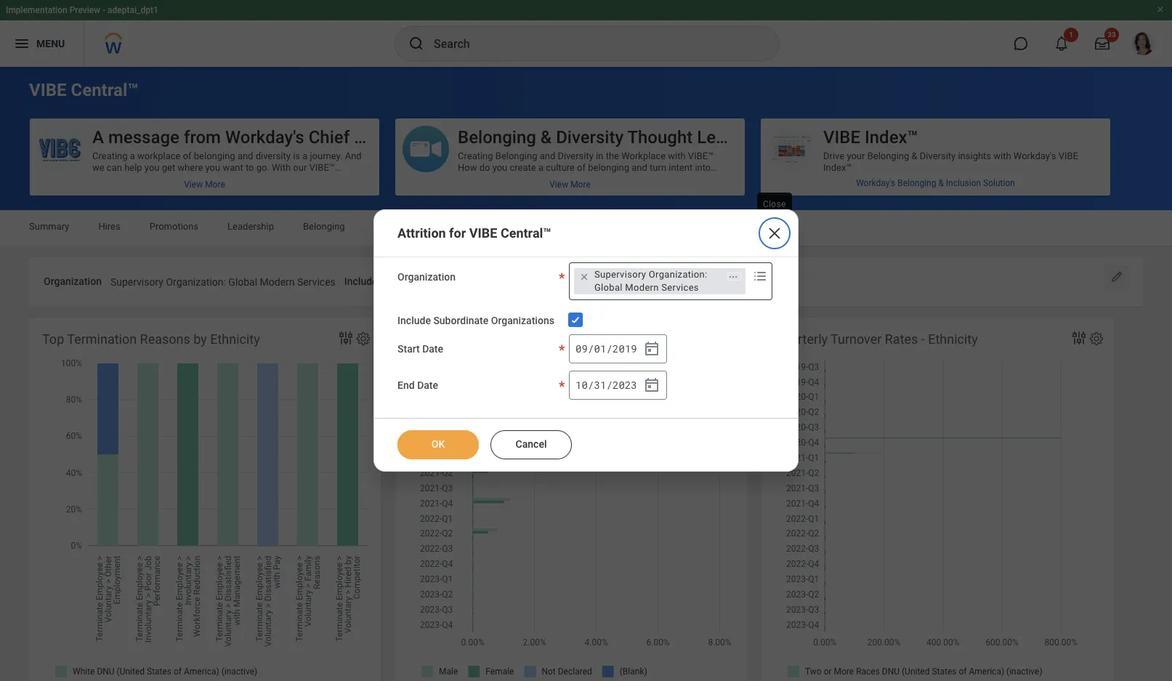 Task type: describe. For each thing, give the bounding box(es) containing it.
workday's inside button
[[225, 127, 304, 148]]

within
[[581, 348, 606, 359]]

impactful
[[458, 174, 498, 185]]

2 vertical spatial workday
[[609, 348, 645, 359]]

enable
[[554, 197, 582, 208]]

change
[[527, 348, 558, 359]]

1 horizontal spatial the
[[561, 255, 574, 266]]

turnover for gender
[[465, 331, 516, 347]]

close tooltip
[[755, 190, 795, 219]]

your inside drive your belonging & diversity insights with workday's vibe index™
[[847, 150, 865, 161]]

supervisory organization: global modern services for supervisory organization: global modern services 'element'
[[595, 269, 708, 293]]

we're
[[612, 336, 634, 347]]

how inside coming together on the path to equality learn how companies, leaders, and organizations each play a role in building equality. join the webinar with workday leaders and discover ways to assess your intentions against outcomes and drive real change.
[[484, 243, 502, 254]]

webinar
[[487, 209, 521, 219]]

measure relative performance to focus belonging & diversity efforts
[[824, 185, 1082, 208]]

01
[[594, 341, 607, 355]]

top termination reasons by ethnicity
[[42, 331, 260, 347]]

to right together
[[710, 336, 718, 347]]

organization element
[[110, 267, 336, 293]]

vibe inside drive your belonging & diversity insights with workday's vibe index™
[[1059, 150, 1079, 161]]

a inside creating belonging and diversity in the workplace with vibe™ how do you create a culture of belonging and turn intent into impactful actions? in this webinar, we share our strategies for valuing inclusion, belonging, and equity for all and show how our solutions can help you enable change. watch webinar
[[539, 162, 544, 173]]

termination
[[67, 331, 137, 347]]

carin
[[483, 127, 525, 148]]

- for quarterly turnover rates - gender
[[555, 331, 559, 347]]

global for supervisory organization: global modern services 'element'
[[595, 282, 623, 293]]

learn inside uniting at workday for social justice we're taking action to examine our practices and accelerate progress in our company. learn how we're working together to create systemic change both within workday and externally.
[[566, 336, 590, 347]]

equality.
[[503, 255, 538, 266]]

insights
[[958, 150, 992, 161]]

creating belonging and diversity in the workplace with vibe™ how do you create a culture of belonging and turn intent into impactful actions? in this webinar, we share our strategies for valuing inclusion, belonging, and equity for all and show how our solutions can help you enable change. watch webinar
[[458, 150, 727, 219]]

intent
[[669, 162, 693, 173]]

/ right 10
[[588, 378, 594, 391]]

calendar image for 10 / 31 / 2023
[[643, 376, 661, 394]]

cancel button
[[491, 430, 572, 459]]

summary
[[29, 221, 69, 232]]

(1)
[[687, 276, 700, 288]]

a message from workday's chief diversity officer carin taylor
[[92, 127, 576, 148]]

practices
[[605, 325, 643, 336]]

supervisory organization: global modern services, press delete to clear value. option
[[574, 268, 746, 294]]

10 / 31 / 2023
[[576, 378, 637, 391]]

hires
[[98, 221, 120, 232]]

vibe central™
[[29, 80, 138, 100]]

with inside coming together on the path to equality learn how companies, leaders, and organizations each play a role in building equality. join the webinar with workday leaders and discover ways to assess your intentions against outcomes and drive real change.
[[612, 255, 630, 266]]

together
[[493, 232, 530, 243]]

for inside uniting at workday for social justice we're taking action to examine our practices and accelerate progress in our company. learn how we're working together to create systemic change both within workday and externally.
[[539, 313, 551, 324]]

rates for gender
[[519, 331, 552, 347]]

& inside measure relative performance to focus belonging & diversity efforts
[[1038, 185, 1044, 196]]

belonging inside tab list
[[303, 221, 345, 232]]

supervisory organization: global modern services for supervisory organization: global modern services text field
[[110, 276, 336, 288]]

building
[[468, 255, 501, 266]]

officer
[[426, 127, 479, 148]]

a inside coming together on the path to equality learn how companies, leaders, and organizations each play a role in building equality. join the webinar with workday leaders and discover ways to assess your intentions against outcomes and drive real change.
[[709, 243, 714, 254]]

quarterly turnover rates - ethnicity
[[775, 331, 978, 347]]

our up the all
[[643, 174, 657, 185]]

equality
[[593, 232, 627, 243]]

global for supervisory organization: global modern services text field
[[228, 276, 257, 288]]

this
[[548, 174, 563, 185]]

reasons
[[140, 331, 190, 347]]

uniting at workday for social justice we're taking action to examine our practices and accelerate progress in our company. learn how we're working together to create systemic change both within workday and externally.
[[458, 313, 718, 359]]

and down webinar,
[[578, 185, 593, 196]]

promotions
[[150, 221, 199, 232]]

in
[[538, 174, 546, 185]]

belonging inside creating belonging and diversity in the workplace with vibe™ how do you create a culture of belonging and turn intent into impactful actions? in this webinar, we share our strategies for valuing inclusion, belonging, and equity for all and show how our solutions can help you enable change. watch webinar
[[496, 150, 538, 161]]

create inside creating belonging and diversity in the workplace with vibe™ how do you create a culture of belonging and turn intent into impactful actions? in this webinar, we share our strategies for valuing inclusion, belonging, and equity for all and show how our solutions can help you enable change. watch webinar
[[510, 162, 536, 173]]

adeptai_dpt1
[[108, 5, 158, 15]]

modern for supervisory organization: global modern services text field
[[260, 276, 295, 288]]

include subordinate organizations inside attrition for vibe central™ dialog
[[398, 315, 555, 326]]

progress
[[458, 336, 495, 347]]

coming
[[458, 232, 491, 243]]

thought
[[628, 127, 693, 148]]

services for supervisory organization: global modern services text field
[[297, 276, 336, 288]]

action
[[511, 325, 537, 336]]

in inside uniting at workday for social justice we're taking action to examine our practices and accelerate progress in our company. learn how we're working together to create systemic change both within workday and externally.
[[497, 336, 505, 347]]

belonging,
[[532, 185, 575, 196]]

belonging
[[588, 162, 630, 173]]

implementation preview -   adeptai_dpt1
[[6, 5, 158, 15]]

ethnicity for top termination reasons by ethnicity
[[210, 331, 260, 347]]

creating
[[458, 150, 493, 161]]

/ right 09
[[588, 341, 594, 355]]

related actions image
[[728, 272, 739, 282]]

subordinate inside main content
[[380, 276, 435, 287]]

supervisory for supervisory organization: global modern services text field
[[110, 276, 164, 288]]

a message from workday's chief diversity officer carin taylor button
[[30, 118, 576, 196]]

your inside coming together on the path to equality learn how companies, leaders, and organizations each play a role in building equality. join the webinar with workday leaders and discover ways to assess your intentions against outcomes and drive real change.
[[562, 267, 581, 278]]

notifications large image
[[1055, 36, 1069, 51]]

rates for ethnicity
[[885, 331, 918, 347]]

against
[[627, 267, 658, 278]]

tab list inside main content
[[15, 211, 1158, 246]]

and up webinar
[[590, 243, 605, 254]]

on
[[532, 232, 543, 243]]

culture
[[546, 162, 575, 173]]

end
[[398, 379, 415, 391]]

strategies
[[659, 174, 701, 185]]

focus
[[966, 185, 991, 196]]

2019
[[613, 341, 637, 355]]

coming together on the path to equality learn how companies, leaders, and organizations each play a role in building equality. join the webinar with workday leaders and discover ways to assess your intentions against outcomes and drive real change.
[[458, 232, 733, 289]]

close
[[763, 199, 786, 209]]

date inside main content
[[560, 276, 581, 287]]

to up company.
[[540, 325, 548, 336]]

prompts image
[[752, 268, 769, 285]]

ok
[[432, 438, 445, 450]]

from
[[184, 127, 221, 148]]

in inside creating belonging and diversity in the workplace with vibe™ how do you create a culture of belonging and turn intent into impactful actions? in this webinar, we share our strategies for valuing inclusion, belonging, and equity for all and show how our solutions can help you enable change. watch webinar
[[596, 150, 604, 161]]

help
[[517, 197, 534, 208]]

for inside dialog
[[449, 225, 466, 241]]

with inside drive your belonging & diversity insights with workday's vibe index™
[[994, 150, 1012, 161]]

quarterly for quarterly turnover rates - ethnicity
[[775, 331, 828, 347]]

webinar
[[577, 255, 610, 266]]

attrition for attrition
[[374, 221, 409, 232]]

0 vertical spatial index™
[[865, 127, 919, 148]]

vibe™
[[688, 150, 714, 161]]

& up culture
[[541, 127, 552, 148]]

social
[[553, 313, 579, 324]]

watch
[[458, 209, 485, 219]]

drive your belonging & diversity insights with workday's vibe index™
[[824, 150, 1079, 173]]

organizations
[[608, 243, 665, 254]]

chief
[[309, 127, 350, 148]]

at
[[490, 313, 498, 324]]

and down role
[[704, 255, 720, 266]]

organizations inside attrition for vibe central™ dialog
[[491, 315, 555, 326]]

1 horizontal spatial workday's
[[856, 178, 896, 188]]

each
[[667, 243, 687, 254]]

and down workplace
[[632, 162, 648, 173]]

start date element
[[590, 267, 644, 293]]

path
[[561, 232, 580, 243]]

subordinate inside attrition for vibe central™ dialog
[[434, 315, 489, 326]]

by
[[194, 331, 207, 347]]

end date group
[[569, 371, 667, 400]]

we
[[603, 174, 615, 185]]

for down share
[[623, 185, 635, 196]]

to inside measure relative performance to focus belonging & diversity efforts
[[955, 185, 963, 196]]

all
[[638, 185, 647, 196]]

09
[[576, 341, 588, 355]]

accelerate
[[664, 325, 707, 336]]

start date for start date 'element' in the right top of the page
[[535, 276, 581, 287]]

how
[[458, 162, 477, 173]]

implementation
[[6, 5, 67, 15]]

externally.
[[666, 348, 708, 359]]

systemic
[[487, 348, 524, 359]]

inclusion,
[[490, 185, 530, 196]]

and down working
[[648, 348, 663, 359]]

top
[[42, 331, 64, 347]]



Task type: vqa. For each thing, say whether or not it's contained in the screenshot.
STATUS
no



Task type: locate. For each thing, give the bounding box(es) containing it.
rates inside quarterly turnover rates - ethnicity element
[[885, 331, 918, 347]]

1 vertical spatial a
[[709, 243, 714, 254]]

2 horizontal spatial workday's
[[1014, 150, 1057, 161]]

1 vertical spatial change.
[[499, 278, 532, 289]]

and up culture
[[540, 150, 556, 161]]

uniting
[[458, 313, 488, 324]]

with up the solution
[[994, 150, 1012, 161]]

ethnicity inside "element"
[[210, 331, 260, 347]]

start date group
[[569, 334, 667, 363]]

in up the discover
[[458, 255, 465, 266]]

tab list containing summary
[[15, 211, 1158, 246]]

include subordinate organizations
[[344, 276, 501, 287], [398, 315, 555, 326]]

supervisory inside 'element'
[[595, 269, 646, 280]]

edit image
[[1110, 270, 1125, 284]]

companies,
[[504, 243, 552, 254]]

supervisory organization: global modern services element
[[595, 268, 720, 294]]

to
[[955, 185, 963, 196], [583, 232, 591, 243], [520, 267, 528, 278], [540, 325, 548, 336], [710, 336, 718, 347]]

0 vertical spatial include subordinate organizations
[[344, 276, 501, 287]]

organization: for supervisory organization: global modern services 'element'
[[649, 269, 708, 280]]

0 horizontal spatial global
[[228, 276, 257, 288]]

1 horizontal spatial central™
[[501, 225, 552, 241]]

0 horizontal spatial start
[[398, 343, 420, 355]]

drive
[[824, 150, 845, 161]]

diversity inside measure relative performance to focus belonging & diversity efforts
[[1046, 185, 1082, 196]]

workday up against
[[632, 255, 669, 266]]

top termination reasons by ethnicity element
[[29, 317, 381, 681]]

include subordinate organizations up uniting
[[344, 276, 501, 287]]

0 horizontal spatial rates
[[519, 331, 552, 347]]

implementation preview -   adeptai_dpt1 banner
[[0, 0, 1173, 67]]

rates inside the 'quarterly turnover rates - gender' element
[[519, 331, 552, 347]]

the up belonging
[[606, 150, 619, 161]]

& inside drive your belonging & diversity insights with workday's vibe index™
[[912, 150, 918, 161]]

2 quarterly from the left
[[775, 331, 828, 347]]

include subordinate organizations inside main content
[[344, 276, 501, 287]]

supervisory for supervisory organization: global modern services 'element'
[[595, 269, 646, 280]]

include subordinate organizations up the progress
[[398, 315, 555, 326]]

tab list
[[15, 211, 1158, 246]]

0 vertical spatial leadership
[[697, 127, 784, 148]]

0 vertical spatial a
[[539, 162, 544, 173]]

main content
[[0, 67, 1173, 681]]

change. down equity
[[584, 197, 618, 208]]

1 horizontal spatial include
[[398, 315, 431, 326]]

0 vertical spatial how
[[693, 185, 710, 196]]

include inside main content
[[344, 276, 378, 287]]

attrition
[[374, 221, 409, 232], [398, 225, 446, 241]]

inbox large image
[[1095, 36, 1110, 51]]

workplace
[[622, 150, 666, 161]]

belonging down a message from workday's chief diversity officer carin taylor button
[[303, 221, 345, 232]]

you right do
[[493, 162, 508, 173]]

Supervisory Organization: Global Modern Services text field
[[110, 268, 336, 293]]

services inside 'element'
[[662, 282, 699, 293]]

0 horizontal spatial include
[[344, 276, 378, 287]]

modern
[[260, 276, 295, 288], [625, 282, 659, 293]]

include inside attrition for vibe central™ dialog
[[398, 315, 431, 326]]

start down join
[[535, 276, 557, 287]]

09 / 01 / 2019
[[576, 341, 637, 355]]

turn
[[650, 162, 667, 173]]

start for start date group
[[398, 343, 420, 355]]

workday up the action
[[500, 313, 537, 324]]

belonging inside measure relative performance to focus belonging & diversity efforts
[[994, 185, 1036, 196]]

0 vertical spatial learn
[[458, 243, 482, 254]]

outcomes
[[660, 267, 702, 278]]

the right on
[[545, 232, 559, 243]]

date for 10 / 31 / 2023
[[417, 379, 438, 391]]

0 vertical spatial your
[[847, 150, 865, 161]]

0 horizontal spatial organization:
[[166, 276, 226, 288]]

services inside text field
[[297, 276, 336, 288]]

1 horizontal spatial start
[[535, 276, 557, 287]]

more (1)
[[661, 276, 700, 288]]

how up 'building'
[[484, 243, 502, 254]]

ok button
[[398, 430, 479, 459]]

workday's right from
[[225, 127, 304, 148]]

0 vertical spatial calendar image
[[643, 340, 661, 358]]

organization for start date 'element' in the right top of the page
[[44, 276, 102, 287]]

calendar image inside start date group
[[643, 340, 661, 358]]

attrition for vibe central™
[[398, 225, 552, 241]]

leadership up vibe™
[[697, 127, 784, 148]]

search image
[[408, 35, 425, 52]]

vibe index™
[[824, 127, 919, 148]]

workday down we're
[[609, 348, 645, 359]]

/ right 01
[[607, 341, 613, 355]]

how inside uniting at workday for social justice we're taking action to examine our practices and accelerate progress in our company. learn how we're working together to create systemic change both within workday and externally.
[[592, 336, 610, 347]]

start date up end date
[[398, 343, 443, 355]]

start for start date 'element' in the right top of the page
[[535, 276, 557, 287]]

0 horizontal spatial central™
[[71, 80, 138, 100]]

can
[[499, 197, 514, 208]]

1 vertical spatial your
[[562, 267, 581, 278]]

learn down coming on the left top
[[458, 243, 482, 254]]

your right drive
[[847, 150, 865, 161]]

for
[[703, 174, 715, 185], [623, 185, 635, 196], [449, 225, 466, 241], [539, 313, 551, 324]]

0 horizontal spatial turnover
[[465, 331, 516, 347]]

0 vertical spatial start
[[535, 276, 557, 287]]

workday's up the solution
[[1014, 150, 1057, 161]]

2 ethnicity from the left
[[928, 331, 978, 347]]

modern for supervisory organization: global modern services 'element'
[[625, 282, 659, 293]]

& left inclusion on the top right of the page
[[939, 178, 944, 188]]

central™ inside main content
[[71, 80, 138, 100]]

1 horizontal spatial you
[[537, 197, 552, 208]]

workday's belonging & inclusion solution
[[856, 178, 1015, 188]]

start date
[[535, 276, 581, 287], [398, 343, 443, 355]]

0 vertical spatial date
[[560, 276, 581, 287]]

0 horizontal spatial your
[[562, 267, 581, 278]]

global
[[228, 276, 257, 288], [595, 282, 623, 293]]

1 vertical spatial include
[[398, 315, 431, 326]]

0 horizontal spatial how
[[484, 243, 502, 254]]

2 calendar image from the top
[[643, 376, 661, 394]]

date up end date
[[422, 343, 443, 355]]

with inside creating belonging and diversity in the workplace with vibe™ how do you create a culture of belonging and turn intent into impactful actions? in this webinar, we share our strategies for valuing inclusion, belonging, and equity for all and show how our solutions can help you enable change. watch webinar
[[668, 150, 686, 161]]

organization: inside 'element'
[[649, 269, 708, 280]]

2 horizontal spatial in
[[596, 150, 604, 161]]

start inside attrition for vibe central™ dialog
[[398, 343, 420, 355]]

global inside text field
[[228, 276, 257, 288]]

supervisory organization: global modern services inside 'element'
[[595, 269, 708, 293]]

1 horizontal spatial rates
[[885, 331, 918, 347]]

1 vertical spatial you
[[537, 197, 552, 208]]

belonging down vibe index™
[[868, 150, 910, 161]]

1 horizontal spatial organization
[[398, 271, 456, 283]]

start
[[535, 276, 557, 287], [398, 343, 420, 355]]

ethnicity for quarterly turnover rates - ethnicity
[[928, 331, 978, 347]]

09/01/2019 text field
[[590, 268, 644, 293]]

0 vertical spatial change.
[[584, 197, 618, 208]]

taking
[[483, 325, 509, 336]]

1 horizontal spatial quarterly
[[775, 331, 828, 347]]

belonging inside drive your belonging & diversity insights with workday's vibe index™
[[868, 150, 910, 161]]

and left related actions image
[[705, 267, 721, 278]]

0 vertical spatial workday
[[632, 255, 669, 266]]

diversity inside button
[[354, 127, 422, 148]]

for left social
[[539, 313, 551, 324]]

central™
[[71, 80, 138, 100], [501, 225, 552, 241]]

1 horizontal spatial services
[[662, 282, 699, 293]]

0 horizontal spatial modern
[[260, 276, 295, 288]]

for down 'into'
[[703, 174, 715, 185]]

1 rates from the left
[[519, 331, 552, 347]]

our up systemic
[[507, 336, 521, 347]]

close environment banner image
[[1157, 5, 1165, 14]]

organization down summary
[[44, 276, 102, 287]]

attrition for vibe central™ dialog
[[374, 209, 799, 472]]

share
[[617, 174, 640, 185]]

drive
[[458, 278, 478, 289]]

1 vertical spatial the
[[545, 232, 559, 243]]

how inside creating belonging and diversity in the workplace with vibe™ how do you create a culture of belonging and turn intent into impactful actions? in this webinar, we share our strategies for valuing inclusion, belonging, and equity for all and show how our solutions can help you enable change. watch webinar
[[693, 185, 710, 196]]

0 horizontal spatial quarterly
[[409, 331, 462, 347]]

subordinate up the progress
[[434, 315, 489, 326]]

how up within
[[592, 336, 610, 347]]

change. down ways
[[499, 278, 532, 289]]

0 horizontal spatial workday's
[[225, 127, 304, 148]]

1 vertical spatial workday
[[500, 313, 537, 324]]

1 turnover from the left
[[465, 331, 516, 347]]

0 vertical spatial create
[[510, 162, 536, 173]]

1 horizontal spatial how
[[592, 336, 610, 347]]

index™ inside drive your belonging & diversity insights with workday's vibe index™
[[824, 162, 852, 173]]

& up workday's belonging & inclusion solution
[[912, 150, 918, 161]]

preview
[[70, 5, 100, 15]]

and up working
[[646, 325, 661, 336]]

0 horizontal spatial create
[[458, 348, 484, 359]]

organization: down leaders
[[649, 269, 708, 280]]

0 horizontal spatial leadership
[[228, 221, 274, 232]]

- for quarterly turnover rates - ethnicity
[[922, 331, 925, 347]]

organization: up by
[[166, 276, 226, 288]]

in up systemic
[[497, 336, 505, 347]]

discover
[[458, 267, 493, 278]]

1 horizontal spatial in
[[497, 336, 505, 347]]

0 horizontal spatial you
[[493, 162, 508, 173]]

check small image
[[567, 311, 584, 329]]

1 vertical spatial central™
[[501, 225, 552, 241]]

relative
[[863, 185, 896, 196]]

justice
[[581, 313, 612, 324]]

our
[[643, 174, 657, 185], [713, 185, 727, 196], [588, 325, 602, 336], [507, 336, 521, 347]]

1 horizontal spatial start date
[[535, 276, 581, 287]]

belonging down "carin"
[[496, 150, 538, 161]]

supervisory
[[595, 269, 646, 280], [110, 276, 164, 288]]

start date down join
[[535, 276, 581, 287]]

organization:
[[649, 269, 708, 280], [166, 276, 226, 288]]

1 vertical spatial create
[[458, 348, 484, 359]]

calendar image for 09 / 01 / 2019
[[643, 340, 661, 358]]

learn up both
[[566, 336, 590, 347]]

index™ up relative
[[865, 127, 919, 148]]

company.
[[523, 336, 564, 347]]

your down "leaders,"
[[562, 267, 581, 278]]

2 turnover from the left
[[831, 331, 882, 347]]

workday's down vibe index™
[[856, 178, 896, 188]]

organizations inside main content
[[438, 276, 501, 287]]

supervisory inside text field
[[110, 276, 164, 288]]

learn
[[458, 243, 482, 254], [566, 336, 590, 347]]

of
[[577, 162, 586, 173]]

attrition inside tab list
[[374, 221, 409, 232]]

0 horizontal spatial start date
[[398, 343, 443, 355]]

start date for start date group
[[398, 343, 443, 355]]

1 ethnicity from the left
[[210, 331, 260, 347]]

organization inside attrition for vibe central™ dialog
[[398, 271, 456, 283]]

0 horizontal spatial the
[[545, 232, 559, 243]]

cancel
[[516, 438, 547, 450]]

together
[[672, 336, 707, 347]]

0 horizontal spatial index™
[[824, 162, 852, 173]]

leadership inside tab list
[[228, 221, 274, 232]]

our down justice
[[588, 325, 602, 336]]

1 vertical spatial calendar image
[[643, 376, 661, 394]]

x image
[[766, 225, 784, 242]]

x small image
[[577, 270, 592, 284]]

10
[[576, 378, 588, 391]]

date right end
[[417, 379, 438, 391]]

start date inside attrition for vibe central™ dialog
[[398, 343, 443, 355]]

1 vertical spatial leadership
[[228, 221, 274, 232]]

1 vertical spatial index™
[[824, 162, 852, 173]]

modern inside supervisory organization: global modern services text field
[[260, 276, 295, 288]]

1 horizontal spatial -
[[555, 331, 559, 347]]

belonging right focus
[[994, 185, 1036, 196]]

1 horizontal spatial change.
[[584, 197, 618, 208]]

profile logan mcneil element
[[1123, 28, 1164, 60]]

1 calendar image from the top
[[643, 340, 661, 358]]

0 horizontal spatial ethnicity
[[210, 331, 260, 347]]

role
[[717, 243, 733, 254]]

1 horizontal spatial turnover
[[831, 331, 882, 347]]

organization for start date group
[[398, 271, 456, 283]]

the inside creating belonging and diversity in the workplace with vibe™ how do you create a culture of belonging and turn intent into impactful actions? in this webinar, we share our strategies for valuing inclusion, belonging, and equity for all and show how our solutions can help you enable change. watch webinar
[[606, 150, 619, 161]]

actions?
[[500, 174, 536, 185]]

0 horizontal spatial supervisory organization: global modern services
[[110, 276, 336, 288]]

quarterly for quarterly turnover rates - gender
[[409, 331, 462, 347]]

change. inside creating belonging and diversity in the workplace with vibe™ how do you create a culture of belonging and turn intent into impactful actions? in this webinar, we share our strategies for valuing inclusion, belonging, and equity for all and show how our solutions can help you enable change. watch webinar
[[584, 197, 618, 208]]

a
[[92, 127, 104, 148]]

1 horizontal spatial with
[[668, 150, 686, 161]]

supervisory organization: global modern services inside main content
[[110, 276, 336, 288]]

2 horizontal spatial how
[[693, 185, 710, 196]]

1 vertical spatial date
[[422, 343, 443, 355]]

main content containing vibe central™
[[0, 67, 1173, 681]]

organizations down 'building'
[[438, 276, 501, 287]]

/ right 31
[[607, 378, 613, 391]]

both
[[560, 348, 579, 359]]

workday
[[632, 255, 669, 266], [500, 313, 537, 324], [609, 348, 645, 359]]

0 horizontal spatial learn
[[458, 243, 482, 254]]

create up actions?
[[510, 162, 536, 173]]

0 horizontal spatial supervisory
[[110, 276, 164, 288]]

start inside main content
[[535, 276, 557, 287]]

1 horizontal spatial leadership
[[697, 127, 784, 148]]

belonging & diversity thought leadership
[[458, 127, 784, 148]]

quarterly turnover rates - gender element
[[395, 317, 747, 681]]

2 rates from the left
[[885, 331, 918, 347]]

2 horizontal spatial the
[[606, 150, 619, 161]]

central™ up companies,
[[501, 225, 552, 241]]

to right path
[[583, 232, 591, 243]]

1 horizontal spatial learn
[[566, 336, 590, 347]]

0 vertical spatial organizations
[[438, 276, 501, 287]]

the down "leaders,"
[[561, 255, 574, 266]]

organization: inside text field
[[166, 276, 226, 288]]

attrition for attrition for vibe central™
[[398, 225, 446, 241]]

0 vertical spatial start date
[[535, 276, 581, 287]]

/
[[588, 341, 594, 355], [607, 341, 613, 355], [588, 378, 594, 391], [607, 378, 613, 391]]

2 vertical spatial workday's
[[856, 178, 896, 188]]

2 vertical spatial the
[[561, 255, 574, 266]]

intentions
[[583, 267, 625, 278]]

join
[[541, 255, 559, 266]]

change. inside coming together on the path to equality learn how companies, leaders, and organizations each play a role in building equality. join the webinar with workday leaders and discover ways to assess your intentions against outcomes and drive real change.
[[499, 278, 532, 289]]

central™ inside attrition for vibe central™ dialog
[[501, 225, 552, 241]]

attrition inside attrition for vibe central™ dialog
[[398, 225, 446, 241]]

organization left drive
[[398, 271, 456, 283]]

inclusion
[[946, 178, 981, 188]]

0 vertical spatial in
[[596, 150, 604, 161]]

equity
[[596, 185, 621, 196]]

measure
[[824, 185, 860, 196]]

do
[[480, 162, 490, 173]]

1 horizontal spatial supervisory
[[595, 269, 646, 280]]

quarterly turnover rates - ethnicity element
[[762, 317, 1114, 681]]

0 horizontal spatial change.
[[499, 278, 532, 289]]

1 vertical spatial subordinate
[[434, 315, 489, 326]]

0 horizontal spatial organization
[[44, 276, 102, 287]]

2 horizontal spatial with
[[994, 150, 1012, 161]]

your
[[847, 150, 865, 161], [562, 267, 581, 278]]

0 horizontal spatial services
[[297, 276, 336, 288]]

a left role
[[709, 243, 714, 254]]

leaders
[[671, 255, 702, 266]]

with up intent
[[668, 150, 686, 161]]

1 vertical spatial organizations
[[491, 315, 555, 326]]

workday inside coming together on the path to equality learn how companies, leaders, and organizations each play a role in building equality. join the webinar with workday leaders and discover ways to assess your intentions against outcomes and drive real change.
[[632, 255, 669, 266]]

to left focus
[[955, 185, 963, 196]]

0 vertical spatial you
[[493, 162, 508, 173]]

date down webinar
[[560, 276, 581, 287]]

to down equality.
[[520, 267, 528, 278]]

1 horizontal spatial supervisory organization: global modern services
[[595, 269, 708, 293]]

for down the watch
[[449, 225, 466, 241]]

our down vibe™
[[713, 185, 727, 196]]

central™ up a
[[71, 80, 138, 100]]

0 vertical spatial workday's
[[225, 127, 304, 148]]

leadership up supervisory organization: global modern services text field
[[228, 221, 274, 232]]

services for supervisory organization: global modern services 'element'
[[662, 282, 699, 293]]

in up belonging
[[596, 150, 604, 161]]

2023
[[613, 378, 637, 391]]

0 vertical spatial central™
[[71, 80, 138, 100]]

1 horizontal spatial your
[[847, 150, 865, 161]]

1 horizontal spatial create
[[510, 162, 536, 173]]

solution
[[984, 178, 1015, 188]]

change.
[[584, 197, 618, 208], [499, 278, 532, 289]]

calendar image right '2019'
[[643, 340, 661, 358]]

0 vertical spatial include
[[344, 276, 378, 287]]

organization: for supervisory organization: global modern services text field
[[166, 276, 226, 288]]

leadership
[[697, 127, 784, 148], [228, 221, 274, 232]]

subordinate left drive
[[380, 276, 435, 287]]

0 horizontal spatial a
[[539, 162, 544, 173]]

calendar image
[[643, 340, 661, 358], [643, 376, 661, 394]]

start date inside main content
[[535, 276, 581, 287]]

0 horizontal spatial in
[[458, 255, 465, 266]]

1 quarterly from the left
[[409, 331, 462, 347]]

belonging
[[458, 127, 536, 148], [496, 150, 538, 161], [868, 150, 910, 161], [898, 178, 937, 188], [994, 185, 1036, 196], [303, 221, 345, 232]]

2 vertical spatial date
[[417, 379, 438, 391]]

workday's inside drive your belonging & diversity insights with workday's vibe index™
[[1014, 150, 1057, 161]]

diversity inside creating belonging and diversity in the workplace with vibe™ how do you create a culture of belonging and turn intent into impactful actions? in this webinar, we share our strategies for valuing inclusion, belonging, and equity for all and show how our solutions can help you enable change. watch webinar
[[558, 150, 594, 161]]

solutions
[[458, 197, 497, 208]]

supervisory organization: global modern services
[[595, 269, 708, 293], [110, 276, 336, 288]]

diversity inside drive your belonging & diversity insights with workday's vibe index™
[[920, 150, 956, 161]]

-
[[103, 5, 105, 15], [555, 331, 559, 347], [922, 331, 925, 347]]

- inside banner
[[103, 5, 105, 15]]

belonging right relative
[[898, 178, 937, 188]]

vibe inside dialog
[[469, 225, 498, 241]]

& right the solution
[[1038, 185, 1044, 196]]

1 vertical spatial start
[[398, 343, 420, 355]]

calendar image right "2023" on the right
[[643, 376, 661, 394]]

31
[[594, 378, 607, 391]]

turnover
[[465, 331, 516, 347], [831, 331, 882, 347]]

message
[[108, 127, 180, 148]]

&
[[541, 127, 552, 148], [912, 150, 918, 161], [939, 178, 944, 188], [1038, 185, 1044, 196]]

0 vertical spatial the
[[606, 150, 619, 161]]

09/01/2019
[[590, 276, 644, 288]]

efforts
[[824, 197, 852, 208]]

with down organizations
[[612, 255, 630, 266]]

index™ down drive
[[824, 162, 852, 173]]

More (1) text field
[[661, 268, 700, 293]]

calendar image inside end date group
[[643, 376, 661, 394]]

and
[[540, 150, 556, 161], [632, 162, 648, 173], [578, 185, 593, 196], [650, 185, 665, 196], [590, 243, 605, 254], [704, 255, 720, 266], [705, 267, 721, 278], [646, 325, 661, 336], [648, 348, 663, 359]]

into
[[695, 162, 711, 173]]

1 horizontal spatial modern
[[625, 282, 659, 293]]

1 horizontal spatial a
[[709, 243, 714, 254]]

organizations up quarterly turnover rates - gender
[[491, 315, 555, 326]]

2 vertical spatial how
[[592, 336, 610, 347]]

and right the all
[[650, 185, 665, 196]]

create down the progress
[[458, 348, 484, 359]]

you down the belonging,
[[537, 197, 552, 208]]

how
[[693, 185, 710, 196], [484, 243, 502, 254], [592, 336, 610, 347]]

date for 09 / 01 / 2019
[[422, 343, 443, 355]]

learn inside coming together on the path to equality learn how companies, leaders, and organizations each play a role in building equality. join the webinar with workday leaders and discover ways to assess your intentions against outcomes and drive real change.
[[458, 243, 482, 254]]

global inside 'element'
[[595, 282, 623, 293]]

turnover for ethnicity
[[831, 331, 882, 347]]

you
[[493, 162, 508, 173], [537, 197, 552, 208]]

0 horizontal spatial with
[[612, 255, 630, 266]]

create inside uniting at workday for social justice we're taking action to examine our practices and accelerate progress in our company. learn how we're working together to create systemic change both within workday and externally.
[[458, 348, 484, 359]]

organizations
[[438, 276, 501, 287], [491, 315, 555, 326]]

1 vertical spatial in
[[458, 255, 465, 266]]

taylor
[[528, 127, 576, 148]]

a
[[539, 162, 544, 173], [709, 243, 714, 254]]

how right show
[[693, 185, 710, 196]]

play
[[690, 243, 707, 254]]

in inside coming together on the path to equality learn how companies, leaders, and organizations each play a role in building equality. join the webinar with workday leaders and discover ways to assess your intentions against outcomes and drive real change.
[[458, 255, 465, 266]]

1 horizontal spatial index™
[[865, 127, 919, 148]]

1 horizontal spatial global
[[595, 282, 623, 293]]

a up in
[[539, 162, 544, 173]]

belonging up the creating
[[458, 127, 536, 148]]

start up end
[[398, 343, 420, 355]]

modern inside supervisory organization: global modern services 'element'
[[625, 282, 659, 293]]

ethnicity
[[210, 331, 260, 347], [928, 331, 978, 347]]

with
[[668, 150, 686, 161], [994, 150, 1012, 161], [612, 255, 630, 266]]



